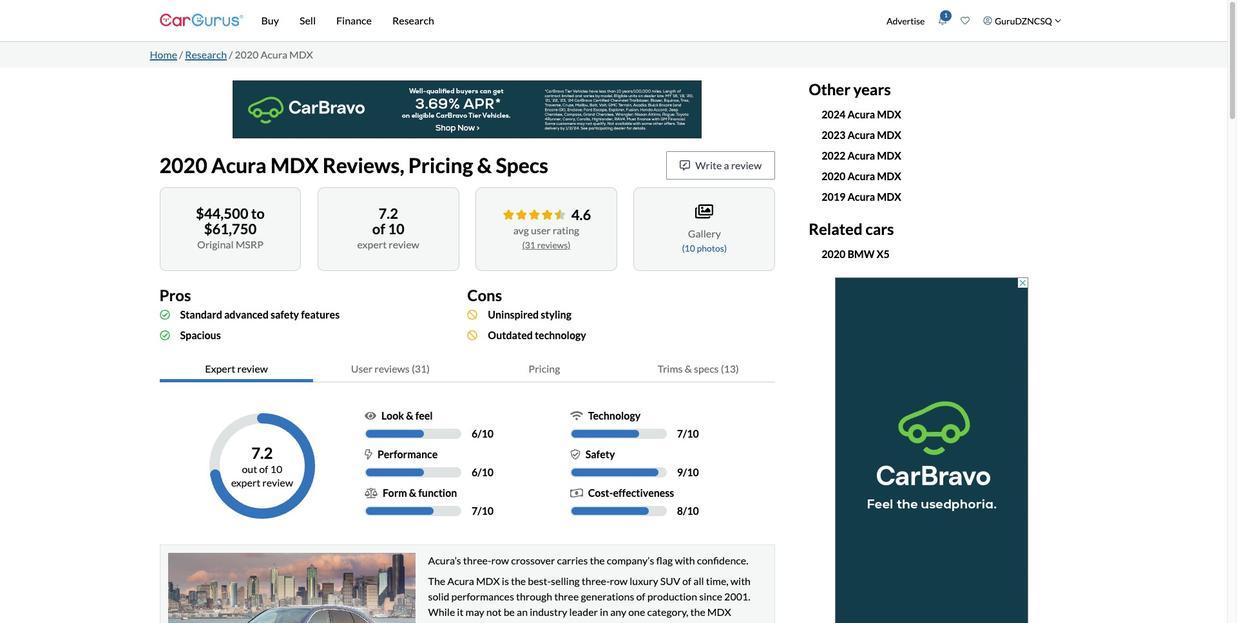 Task type: vqa. For each thing, say whether or not it's contained in the screenshot.
the Pricing
yes



Task type: locate. For each thing, give the bounding box(es) containing it.
2022
[[822, 149, 846, 162]]

2 6 from the top
[[472, 467, 478, 479]]

cost-effectiveness
[[588, 487, 674, 499]]

and
[[661, 622, 678, 624]]

tab list containing expert review
[[159, 356, 775, 383]]

to
[[251, 205, 265, 222]]

1 vertical spatial expert
[[205, 363, 235, 375]]

research
[[392, 14, 434, 26], [185, 48, 227, 61]]

0 vertical spatial 7 / 10
[[677, 428, 699, 440]]

an
[[517, 606, 528, 619]]

check circle image for standard advanced safety features
[[159, 310, 170, 320]]

6 for performance
[[472, 467, 478, 479]]

0 horizontal spatial 7.2
[[251, 444, 273, 462]]

feel
[[415, 410, 433, 422]]

look & feel
[[382, 410, 433, 422]]

technology down the styling
[[535, 329, 586, 342]]

$61,750
[[204, 220, 257, 238]]

& right form
[[409, 487, 416, 499]]

2020 for 2020 acura mdx reviews, pricing & specs
[[159, 153, 207, 178]]

1 horizontal spatial technology
[[680, 622, 730, 624]]

0 horizontal spatial the
[[511, 575, 526, 588]]

spacious
[[180, 329, 221, 342]]

1 horizontal spatial 7 / 10
[[677, 428, 699, 440]]

review inside tab
[[237, 363, 268, 375]]

three- up generations at the bottom of page
[[582, 575, 610, 588]]

avg user rating (31 reviews)
[[513, 224, 579, 250]]

10 for safety
[[687, 467, 699, 479]]

original
[[197, 238, 234, 251]]

2024 acura mdx link
[[822, 108, 901, 120]]

tab list
[[159, 356, 775, 383]]

1 vertical spatial 7
[[472, 505, 478, 517]]

1 vertical spatial the
[[511, 575, 526, 588]]

luxury
[[630, 575, 658, 588]]

company's
[[607, 555, 654, 567]]

photos)
[[697, 243, 727, 254]]

1 6 / 10 from the top
[[472, 428, 494, 440]]

expert inside 7.2 of 10 expert review
[[357, 238, 387, 251]]

effectiveness
[[613, 487, 674, 499]]

0 vertical spatial three-
[[463, 555, 491, 567]]

a
[[724, 159, 729, 171]]

0 vertical spatial 6 / 10
[[472, 428, 494, 440]]

the down since at the bottom right
[[690, 606, 705, 619]]

gurudzncsq button
[[977, 3, 1068, 39]]

1 vertical spatial ban image
[[467, 331, 478, 341]]

production
[[647, 591, 697, 603]]

convenience,
[[601, 622, 659, 624]]

1 6 from the top
[[472, 428, 478, 440]]

with right flag
[[675, 555, 695, 567]]

2019 acura mdx
[[822, 191, 901, 203]]

technology down since at the bottom right
[[680, 622, 730, 624]]

7.2 inside 7.2 of 10 expert review
[[379, 205, 398, 222]]

with
[[675, 555, 695, 567], [731, 575, 751, 588]]

1 vertical spatial pricing
[[529, 363, 560, 375]]

three- inside the acura mdx is the best-selling three-row luxury suv of all time, with solid performances through three generations of production since 2001. while it may not be an industry leader in any one category, the mdx delivers competitive levels of comfort, convenience, and technology and
[[582, 575, 610, 588]]

home / research / 2020 acura mdx
[[150, 48, 313, 61]]

technology
[[535, 329, 586, 342], [680, 622, 730, 624]]

2020 acura mdx
[[822, 170, 901, 182]]

2019 acura mdx link
[[822, 191, 901, 203]]

0 vertical spatial technology
[[535, 329, 586, 342]]

0 horizontal spatial 7 / 10
[[472, 505, 494, 517]]

acura up 2019 acura mdx
[[848, 170, 875, 182]]

(31
[[522, 239, 535, 250]]

/ for form & function
[[478, 505, 482, 517]]

one
[[628, 606, 645, 619]]

0 vertical spatial research
[[392, 14, 434, 26]]

2022 acura mdx link
[[822, 149, 901, 162]]

1 horizontal spatial with
[[731, 575, 751, 588]]

mdx for the acura mdx is the best-selling three-row luxury suv of all time, with solid performances through three generations of production since 2001. while it may not be an industry leader in any one category, the mdx delivers competitive levels of comfort, convenience, and technology and
[[476, 575, 500, 588]]

1 vertical spatial check circle image
[[159, 331, 170, 341]]

menu
[[880, 3, 1068, 39]]

7 / 10
[[677, 428, 699, 440], [472, 505, 494, 517]]

2020 acura mdx reviews, pricing & specs
[[159, 153, 548, 178]]

category,
[[647, 606, 688, 619]]

selling
[[551, 575, 580, 588]]

& left the specs
[[685, 363, 692, 375]]

1 check circle image from the top
[[159, 310, 170, 320]]

acura for 2023 acura mdx
[[848, 129, 875, 141]]

user reviews (31) tab
[[313, 356, 467, 383]]

of
[[372, 220, 385, 238], [259, 463, 268, 475], [682, 575, 692, 588], [636, 591, 645, 603], [549, 622, 558, 624]]

2001.
[[724, 591, 750, 603]]

7.2
[[379, 205, 398, 222], [251, 444, 273, 462]]

safety
[[586, 448, 615, 461]]

mdx for 2020 acura mdx
[[877, 170, 901, 182]]

features
[[301, 309, 340, 321]]

1 horizontal spatial 7.2
[[379, 205, 398, 222]]

leader
[[569, 606, 598, 619]]

1 vertical spatial 7.2
[[251, 444, 273, 462]]

2020 acura mdx test drive review summaryimage image
[[168, 554, 415, 624]]

row up is
[[491, 555, 509, 567]]

1 vertical spatial technology
[[680, 622, 730, 624]]

technology inside the acura mdx is the best-selling three-row luxury suv of all time, with solid performances through three generations of production since 2001. while it may not be an industry leader in any one category, the mdx delivers competitive levels of comfort, convenience, and technology and
[[680, 622, 730, 624]]

reviews)
[[537, 239, 571, 250]]

gurudzncsq
[[995, 15, 1052, 26]]

expert review
[[205, 363, 268, 375]]

10 for form & function
[[482, 505, 494, 517]]

1 vertical spatial with
[[731, 575, 751, 588]]

write a review button
[[666, 151, 775, 180]]

mdx for 2022 acura mdx
[[877, 149, 901, 162]]

(10
[[682, 243, 695, 254]]

bolt image
[[365, 450, 372, 460]]

comment alt edit image
[[680, 160, 690, 171]]

row
[[491, 555, 509, 567], [610, 575, 628, 588]]

outdated
[[488, 329, 533, 342]]

acura down 2023 acura mdx
[[848, 149, 875, 162]]

acura down 2020 acura mdx
[[848, 191, 875, 203]]

money bill wave image
[[570, 488, 583, 499]]

check circle image
[[159, 310, 170, 320], [159, 331, 170, 341]]

1 button
[[932, 5, 954, 36]]

7 for form & function
[[472, 505, 478, 517]]

related
[[809, 220, 863, 238]]

acura for 2020 acura mdx
[[848, 170, 875, 182]]

the
[[590, 555, 605, 567], [511, 575, 526, 588], [690, 606, 705, 619]]

1 horizontal spatial pricing
[[529, 363, 560, 375]]

mdx for 2024 acura mdx
[[877, 108, 901, 120]]

2020 down the 2022
[[822, 170, 846, 182]]

the right is
[[511, 575, 526, 588]]

other
[[809, 80, 851, 99]]

with up 2001.
[[731, 575, 751, 588]]

7.2 down reviews,
[[379, 205, 398, 222]]

the
[[428, 575, 445, 588]]

0 horizontal spatial advertisement region
[[233, 81, 702, 139]]

1 vertical spatial three-
[[582, 575, 610, 588]]

with inside the acura mdx is the best-selling three-row luxury suv of all time, with solid performances through three generations of production since 2001. while it may not be an industry leader in any one category, the mdx delivers competitive levels of comfort, convenience, and technology and
[[731, 575, 751, 588]]

10 inside 7.2 out of 10 expert review
[[270, 463, 282, 475]]

research right finance
[[392, 14, 434, 26]]

check circle image for spacious
[[159, 331, 170, 341]]

0 vertical spatial 7
[[677, 428, 683, 440]]

7.2 out of 10 expert review
[[231, 444, 293, 489]]

0 horizontal spatial research
[[185, 48, 227, 61]]

2020 up $44,500
[[159, 153, 207, 178]]

acura for the acura mdx is the best-selling three-row luxury suv of all time, with solid performances through three generations of production since 2001. while it may not be an industry leader in any one category, the mdx delivers competitive levels of comfort, convenience, and technology and
[[447, 575, 474, 588]]

pricing
[[408, 153, 473, 178], [529, 363, 560, 375]]

advertisement region
[[233, 81, 702, 139], [835, 277, 1029, 624]]

1 horizontal spatial the
[[590, 555, 605, 567]]

& for trims & specs (13)
[[685, 363, 692, 375]]

0 vertical spatial expert
[[357, 238, 387, 251]]

check circle image down pros
[[159, 310, 170, 320]]

menu bar
[[243, 0, 880, 41]]

0 horizontal spatial 7
[[472, 505, 478, 517]]

7
[[677, 428, 683, 440], [472, 505, 478, 517]]

acura down 2024 acura mdx
[[848, 129, 875, 141]]

acura up $44,500
[[211, 153, 266, 178]]

1 vertical spatial 6 / 10
[[472, 467, 494, 479]]

1 vertical spatial 7 / 10
[[472, 505, 494, 517]]

review inside 7.2 of 10 expert review
[[389, 238, 419, 251]]

7.2 inside 7.2 out of 10 expert review
[[251, 444, 273, 462]]

1 horizontal spatial three-
[[582, 575, 610, 588]]

row inside the acura mdx is the best-selling three-row luxury suv of all time, with solid performances through three generations of production since 2001. while it may not be an industry leader in any one category, the mdx delivers competitive levels of comfort, convenience, and technology and
[[610, 575, 628, 588]]

wifi image
[[570, 411, 583, 421]]

research down cargurus logo homepage link
[[185, 48, 227, 61]]

eye image
[[365, 411, 376, 421]]

standard
[[180, 309, 222, 321]]

acura inside the acura mdx is the best-selling three-row luxury suv of all time, with solid performances through three generations of production since 2001. while it may not be an industry leader in any one category, the mdx delivers competitive levels of comfort, convenience, and technology and
[[447, 575, 474, 588]]

0 vertical spatial pricing
[[408, 153, 473, 178]]

ban image for outdated technology
[[467, 331, 478, 341]]

0 vertical spatial ban image
[[467, 310, 478, 320]]

& left feel
[[406, 410, 413, 422]]

cons
[[467, 286, 502, 305]]

user icon image
[[984, 16, 993, 25]]

1 horizontal spatial research
[[392, 14, 434, 26]]

1 vertical spatial research
[[185, 48, 227, 61]]

specs
[[496, 153, 548, 178]]

performance
[[378, 448, 438, 461]]

1 horizontal spatial advertisement region
[[835, 277, 1029, 624]]

7.2 up "out"
[[251, 444, 273, 462]]

acura for 2022 acura mdx
[[848, 149, 875, 162]]

research inside "popup button"
[[392, 14, 434, 26]]

2020 down related
[[822, 248, 846, 260]]

pricing inside tab
[[529, 363, 560, 375]]

cargurus logo homepage link image
[[159, 2, 243, 39]]

& inside tab
[[685, 363, 692, 375]]

acura's three-row crossover carries the company's flag with confidence.
[[428, 555, 748, 567]]

0 vertical spatial the
[[590, 555, 605, 567]]

through
[[516, 591, 552, 603]]

ban image left outdated
[[467, 331, 478, 341]]

ban image for uninspired styling
[[467, 310, 478, 320]]

10 for look & feel
[[482, 428, 494, 440]]

2 6 / 10 from the top
[[472, 467, 494, 479]]

gallery (10 photos)
[[682, 227, 727, 254]]

mdx for 2023 acura mdx
[[877, 129, 901, 141]]

0 vertical spatial 6
[[472, 428, 478, 440]]

acura down buy dropdown button
[[261, 48, 287, 61]]

of inside 7.2 out of 10 expert review
[[259, 463, 268, 475]]

1 vertical spatial 6
[[472, 467, 478, 479]]

it
[[457, 606, 464, 619]]

6
[[472, 428, 478, 440], [472, 467, 478, 479]]

form
[[383, 487, 407, 499]]

acura right the
[[447, 575, 474, 588]]

sell
[[300, 14, 316, 26]]

three- right acura's
[[463, 555, 491, 567]]

0 horizontal spatial three-
[[463, 555, 491, 567]]

7 / 10 for technology
[[677, 428, 699, 440]]

home
[[150, 48, 177, 61]]

2 horizontal spatial the
[[690, 606, 705, 619]]

buy button
[[251, 0, 289, 41]]

0 vertical spatial 7.2
[[379, 205, 398, 222]]

0 vertical spatial check circle image
[[159, 310, 170, 320]]

/ for safety
[[683, 467, 687, 479]]

0 horizontal spatial pricing
[[408, 153, 473, 178]]

write a review
[[695, 159, 762, 171]]

0 horizontal spatial with
[[675, 555, 695, 567]]

check circle image left spacious
[[159, 331, 170, 341]]

1 ban image from the top
[[467, 310, 478, 320]]

ban image
[[467, 310, 478, 320], [467, 331, 478, 341]]

2 vertical spatial expert
[[231, 477, 261, 489]]

ban image down cons
[[467, 310, 478, 320]]

1 horizontal spatial row
[[610, 575, 628, 588]]

1 horizontal spatial 7
[[677, 428, 683, 440]]

acura up 2023 acura mdx
[[848, 108, 875, 120]]

0 vertical spatial row
[[491, 555, 509, 567]]

2 check circle image from the top
[[159, 331, 170, 341]]

in
[[600, 606, 608, 619]]

row up generations at the bottom of page
[[610, 575, 628, 588]]

1 vertical spatial row
[[610, 575, 628, 588]]

2 ban image from the top
[[467, 331, 478, 341]]

2020 acura mdx link
[[822, 170, 901, 182]]

the right carries
[[590, 555, 605, 567]]

2020 for 2020 acura mdx
[[822, 170, 846, 182]]



Task type: describe. For each thing, give the bounding box(es) containing it.
pros
[[159, 286, 191, 305]]

form & function
[[383, 487, 457, 499]]

2020 bmw x5 link
[[822, 248, 890, 260]]

x5
[[877, 248, 890, 260]]

competitive
[[466, 622, 519, 624]]

suv
[[660, 575, 680, 588]]

1 vertical spatial advertisement region
[[835, 277, 1029, 624]]

levels
[[521, 622, 547, 624]]

time,
[[706, 575, 729, 588]]

2020 bmw x5
[[822, 248, 890, 260]]

0 vertical spatial with
[[675, 555, 695, 567]]

reviews,
[[323, 153, 404, 178]]

menu containing advertise
[[880, 3, 1068, 39]]

/ for look & feel
[[478, 428, 482, 440]]

10 for performance
[[482, 467, 494, 479]]

gurudzncsq menu item
[[977, 3, 1068, 39]]

rating
[[553, 224, 579, 236]]

may
[[466, 606, 484, 619]]

2023
[[822, 129, 846, 141]]

2020 right research link
[[235, 48, 259, 61]]

acura's
[[428, 555, 461, 567]]

& for look & feel
[[406, 410, 413, 422]]

acura for 2024 acura mdx
[[848, 108, 875, 120]]

(31 reviews) link
[[522, 239, 571, 250]]

(13)
[[721, 363, 739, 375]]

out
[[242, 463, 257, 475]]

any
[[610, 606, 626, 619]]

home link
[[150, 48, 177, 61]]

8
[[677, 505, 683, 517]]

$44,500 to $61,750 original msrp
[[196, 205, 265, 251]]

cost-
[[588, 487, 613, 499]]

safety
[[271, 309, 299, 321]]

shield check image
[[570, 450, 580, 460]]

sell button
[[289, 0, 326, 41]]

6 / 10 for look & feel
[[472, 428, 494, 440]]

2 vertical spatial the
[[690, 606, 705, 619]]

/ for performance
[[478, 467, 482, 479]]

write
[[695, 159, 722, 171]]

expert inside 7.2 out of 10 expert review
[[231, 477, 261, 489]]

/ for cost-effectiveness
[[683, 505, 687, 517]]

look
[[382, 410, 404, 422]]

be
[[504, 606, 515, 619]]

trims & specs (13) tab
[[621, 356, 775, 383]]

solid
[[428, 591, 449, 603]]

avg
[[513, 224, 529, 236]]

performances
[[451, 591, 514, 603]]

6 for look & feel
[[472, 428, 478, 440]]

chevron down image
[[1055, 17, 1061, 24]]

0 vertical spatial advertisement region
[[233, 81, 702, 139]]

review inside button
[[731, 159, 762, 171]]

user
[[351, 363, 373, 375]]

review inside 7.2 out of 10 expert review
[[262, 477, 293, 489]]

the acura mdx is the best-selling three-row luxury suv of all time, with solid performances through three generations of production since 2001. while it may not be an industry leader in any one category, the mdx delivers competitive levels of comfort, convenience, and technology and
[[428, 575, 762, 624]]

while
[[428, 606, 455, 619]]

2022 acura mdx
[[822, 149, 901, 162]]

user reviews (31)
[[351, 363, 430, 375]]

user
[[531, 224, 551, 236]]

carries
[[557, 555, 588, 567]]

7 for technology
[[677, 428, 683, 440]]

2019
[[822, 191, 846, 203]]

expert inside expert review tab
[[205, 363, 235, 375]]

mdx for 2020 acura mdx reviews, pricing & specs
[[270, 153, 319, 178]]

best-
[[528, 575, 551, 588]]

acura for 2019 acura mdx
[[848, 191, 875, 203]]

outdated technology
[[488, 329, 586, 342]]

advertise link
[[880, 3, 932, 39]]

function
[[418, 487, 457, 499]]

trims & specs (13)
[[658, 363, 739, 375]]

cargurus logo homepage link link
[[159, 2, 243, 39]]

10 for cost-effectiveness
[[687, 505, 699, 517]]

specs
[[694, 363, 719, 375]]

0 horizontal spatial row
[[491, 555, 509, 567]]

$44,500
[[196, 205, 248, 222]]

7 / 10 for form & function
[[472, 505, 494, 517]]

4.6
[[571, 206, 591, 223]]

research link
[[185, 48, 227, 61]]

trims
[[658, 363, 683, 375]]

10 for technology
[[687, 428, 699, 440]]

8 / 10
[[677, 505, 699, 517]]

2024
[[822, 108, 846, 120]]

6 / 10 for performance
[[472, 467, 494, 479]]

research button
[[382, 0, 445, 41]]

finance
[[336, 14, 372, 26]]

10 inside 7.2 of 10 expert review
[[388, 220, 404, 238]]

& left specs
[[477, 153, 492, 178]]

(31)
[[412, 363, 430, 375]]

cars
[[866, 220, 894, 238]]

acura for 2020 acura mdx reviews, pricing & specs
[[211, 153, 266, 178]]

7.2 for of
[[251, 444, 273, 462]]

uninspired
[[488, 309, 539, 321]]

& for form & function
[[409, 487, 416, 499]]

years
[[854, 80, 891, 99]]

pricing tab
[[467, 356, 621, 383]]

7.2 for 10
[[379, 205, 398, 222]]

menu bar containing buy
[[243, 0, 880, 41]]

2020 for 2020 bmw x5
[[822, 248, 846, 260]]

advertise
[[887, 15, 925, 26]]

other years
[[809, 80, 891, 99]]

balance scale image
[[365, 488, 378, 499]]

technology
[[588, 410, 641, 422]]

mdx for 2019 acura mdx
[[877, 191, 901, 203]]

comfort,
[[560, 622, 599, 624]]

images image
[[695, 204, 714, 220]]

expert review tab
[[159, 356, 313, 383]]

bmw
[[848, 248, 875, 260]]

confidence.
[[697, 555, 748, 567]]

finance button
[[326, 0, 382, 41]]

2024 acura mdx
[[822, 108, 901, 120]]

0 horizontal spatial technology
[[535, 329, 586, 342]]

saved cars image
[[961, 16, 970, 25]]

delivers
[[428, 622, 464, 624]]

2023 acura mdx
[[822, 129, 901, 141]]

advanced
[[224, 309, 269, 321]]

of inside 7.2 of 10 expert review
[[372, 220, 385, 238]]

is
[[502, 575, 509, 588]]

/ for technology
[[683, 428, 687, 440]]

9 / 10
[[677, 467, 699, 479]]

styling
[[541, 309, 572, 321]]

crossover
[[511, 555, 555, 567]]



